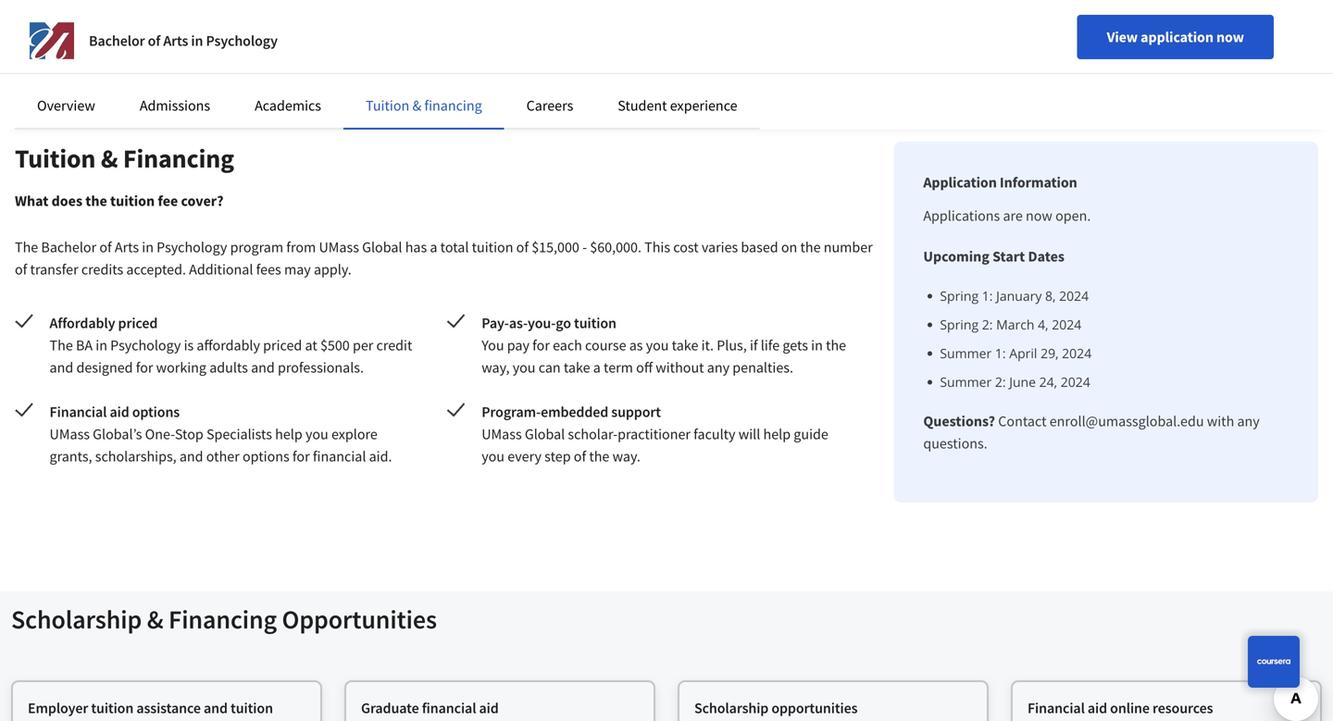 Task type: describe. For each thing, give the bounding box(es) containing it.
of up 'admissions'
[[148, 31, 160, 50]]

the inside pay-as-you-go tuition you pay for each course as you take it. plus, if life gets in the way, you can take a term off without any penalties.
[[826, 336, 847, 355]]

will
[[739, 425, 761, 444]]

application information
[[924, 173, 1078, 192]]

the inside affordably priced the ba in psychology is affordably priced at $500 per credit and designed for working adults and professionals.
[[50, 336, 73, 355]]

way,
[[482, 358, 510, 377]]

spring 1: january 8, 2024
[[940, 287, 1089, 305]]

$60,000.
[[590, 238, 642, 257]]

overview link
[[37, 96, 95, 115]]

tuition for tuition & financing
[[15, 142, 96, 175]]

employer tuition assistance and tuition
[[28, 699, 273, 721]]

fee
[[158, 192, 178, 210]]

2: for summer
[[995, 373, 1006, 391]]

information
[[1000, 173, 1078, 192]]

stop
[[175, 425, 204, 444]]

start
[[993, 247, 1025, 266]]

professionals.
[[278, 358, 364, 377]]

help inside program-embedded support umass global scholar-practitioner faculty will help guide you every step of the way.
[[764, 425, 791, 444]]

employer tuition assistance and tuition link
[[28, 697, 306, 721]]

overview
[[37, 96, 95, 115]]

1: for summer
[[995, 345, 1006, 362]]

in inside the bachelor of arts in psychology program from umass global has a total tuition of $15,000 - $60,000. this cost varies based on the number of transfer credits accepted. additional fees may apply.
[[142, 238, 154, 257]]

help inside financial aid options umass global's one-stop specialists help you explore grants, scholarships, and other options for financial aid.
[[275, 425, 303, 444]]

program-embedded support umass global scholar-practitioner faculty will help guide you every step of the way.
[[482, 403, 829, 466]]

credits
[[81, 260, 123, 279]]

working
[[156, 358, 207, 377]]

spring 2: march 4, 2024
[[940, 316, 1082, 333]]

tuition right assistance
[[231, 699, 273, 718]]

affordably priced the ba in psychology is affordably priced at $500 per credit and designed for working adults and professionals.
[[50, 314, 412, 377]]

financing for scholarship
[[169, 603, 277, 636]]

scholarships,
[[95, 447, 177, 466]]

fees
[[256, 260, 281, 279]]

tuition inside the bachelor of arts in psychology program from umass global has a total tuition of $15,000 - $60,000. this cost varies based on the number of transfer credits accepted. additional fees may apply.
[[472, 238, 513, 257]]

application
[[924, 173, 997, 192]]

financial aid options umass global's one-stop specialists help you explore grants, scholarships, and other options for financial aid.
[[50, 403, 392, 466]]

based
[[741, 238, 778, 257]]

program
[[230, 238, 283, 257]]

for inside affordably priced the ba in psychology is affordably priced at $500 per credit and designed for working adults and professionals.
[[136, 358, 153, 377]]

0 vertical spatial bachelor
[[89, 31, 145, 50]]

spring for spring 1: january 8, 2024
[[940, 287, 979, 305]]

in inside pay-as-you-go tuition you pay for each course as you take it. plus, if life gets in the way, you can take a term off without any penalties.
[[811, 336, 823, 355]]

this
[[645, 238, 671, 257]]

a inside pay-as-you-go tuition you pay for each course as you take it. plus, if life gets in the way, you can take a term off without any penalties.
[[593, 358, 601, 377]]

of up credits
[[99, 238, 112, 257]]

2024 for spring 2: march 4, 2024
[[1052, 316, 1082, 333]]

has
[[405, 238, 427, 257]]

academics
[[255, 96, 321, 115]]

psychology for is
[[110, 336, 181, 355]]

affordably
[[197, 336, 260, 355]]

global's
[[93, 425, 142, 444]]

of inside program-embedded support umass global scholar-practitioner faculty will help guide you every step of the way.
[[574, 447, 586, 466]]

contact enroll@umassglobal.edu with any questions.
[[924, 412, 1260, 453]]

way.
[[613, 447, 641, 466]]

off
[[636, 358, 653, 377]]

gets
[[783, 336, 808, 355]]

admissions
[[140, 96, 210, 115]]

assistance
[[136, 699, 201, 718]]

as-
[[509, 314, 528, 332]]

in inside affordably priced the ba in psychology is affordably priced at $500 per credit and designed for working adults and professionals.
[[96, 336, 107, 355]]

psychology for program
[[157, 238, 227, 257]]

summer 2: june 24, 2024 list item
[[940, 372, 1289, 392]]

guide
[[794, 425, 829, 444]]

$500
[[320, 336, 350, 355]]

june
[[1010, 373, 1036, 391]]

april
[[1010, 345, 1038, 362]]

scholarship for scholarship opportunities
[[695, 699, 769, 718]]

2024 for summer 2: june 24, 2024
[[1061, 373, 1091, 391]]

without
[[656, 358, 704, 377]]

each
[[553, 336, 582, 355]]

summer for summer 2: june 24, 2024
[[940, 373, 992, 391]]

aid.
[[369, 447, 392, 466]]

umass inside the bachelor of arts in psychology program from umass global has a total tuition of $15,000 - $60,000. this cost varies based on the number of transfer credits accepted. additional fees may apply.
[[319, 238, 359, 257]]

financial inside financial aid options umass global's one-stop specialists help you explore grants, scholarships, and other options for financial aid.
[[313, 447, 366, 466]]

student experience
[[618, 96, 738, 115]]

and inside financial aid options umass global's one-stop specialists help you explore grants, scholarships, and other options for financial aid.
[[180, 447, 203, 466]]

ba
[[76, 336, 93, 355]]

in up 'admissions'
[[191, 31, 203, 50]]

careers
[[527, 96, 574, 115]]

application
[[1141, 28, 1214, 46]]

of left transfer
[[15, 260, 27, 279]]

experience
[[670, 96, 738, 115]]

8,
[[1046, 287, 1056, 305]]

cost
[[673, 238, 699, 257]]

tuition & financing
[[15, 142, 234, 175]]

0 vertical spatial take
[[672, 336, 699, 355]]

you
[[482, 336, 504, 355]]

now for application
[[1217, 28, 1245, 46]]

aid for financial aid online resources
[[1088, 699, 1108, 718]]

scholarship opportunities link
[[695, 697, 972, 721]]

0 vertical spatial psychology
[[206, 31, 278, 50]]

explore
[[331, 425, 378, 444]]

summer for summer 1: april 29, 2024
[[940, 345, 992, 362]]

pay
[[507, 336, 530, 355]]

upcoming
[[924, 247, 990, 266]]

1 vertical spatial priced
[[263, 336, 302, 355]]

1: for spring
[[982, 287, 993, 305]]

and right adults
[[251, 358, 275, 377]]

for inside financial aid options umass global's one-stop specialists help you explore grants, scholarships, and other options for financial aid.
[[293, 447, 310, 466]]

24,
[[1040, 373, 1058, 391]]

you right as
[[646, 336, 669, 355]]

global inside the bachelor of arts in psychology program from umass global has a total tuition of $15,000 - $60,000. this cost varies based on the number of transfer credits accepted. additional fees may apply.
[[362, 238, 402, 257]]

online
[[1111, 699, 1150, 718]]

applications
[[924, 207, 1000, 225]]

0 vertical spatial options
[[132, 403, 180, 421]]

of left $15,000
[[516, 238, 529, 257]]

penalties.
[[733, 358, 794, 377]]

bachelor of arts in psychology
[[89, 31, 278, 50]]

additional
[[189, 260, 253, 279]]

financial aid online resources link
[[1028, 697, 1306, 721]]

careers link
[[527, 96, 574, 115]]

scholarship opportunities
[[695, 699, 858, 718]]

resources
[[1153, 699, 1214, 718]]

for inside pay-as-you-go tuition you pay for each course as you take it. plus, if life gets in the way, you can take a term off without any penalties.
[[533, 336, 550, 355]]

tuition inside pay-as-you-go tuition you pay for each course as you take it. plus, if life gets in the way, you can take a term off without any penalties.
[[574, 314, 617, 332]]

summer 1: april 29, 2024 list item
[[940, 344, 1289, 363]]

2: for spring
[[982, 316, 993, 333]]

& for tuition & financing
[[413, 96, 422, 115]]

questions?
[[924, 412, 996, 431]]

accepted.
[[126, 260, 186, 279]]

what does the tuition fee cover?
[[15, 192, 224, 210]]

apply.
[[314, 260, 352, 279]]

does
[[51, 192, 82, 210]]

number
[[824, 238, 873, 257]]



Task type: locate. For each thing, give the bounding box(es) containing it.
is
[[184, 336, 194, 355]]

0 horizontal spatial financial
[[313, 447, 366, 466]]

2024 inside list item
[[1062, 345, 1092, 362]]

any inside pay-as-you-go tuition you pay for each course as you take it. plus, if life gets in the way, you can take a term off without any penalties.
[[707, 358, 730, 377]]

1 horizontal spatial the
[[50, 336, 73, 355]]

pay-
[[482, 314, 509, 332]]

help
[[275, 425, 303, 444], [764, 425, 791, 444]]

any down it.
[[707, 358, 730, 377]]

designed
[[76, 358, 133, 377]]

you left explore on the bottom left
[[306, 425, 329, 444]]

2024 right 24, on the bottom
[[1061, 373, 1091, 391]]

1: left january
[[982, 287, 993, 305]]

any inside the contact enroll@umassglobal.edu with any questions.
[[1238, 412, 1260, 431]]

0 horizontal spatial a
[[430, 238, 438, 257]]

the left ba on the left top of page
[[50, 336, 73, 355]]

umass down program-
[[482, 425, 522, 444]]

and right assistance
[[204, 699, 228, 718]]

financial up grants,
[[50, 403, 107, 421]]

umass up grants,
[[50, 425, 90, 444]]

1 horizontal spatial priced
[[263, 336, 302, 355]]

now right the are
[[1026, 207, 1053, 225]]

2: left june
[[995, 373, 1006, 391]]

1: inside 'summer 1: april 29, 2024' list item
[[995, 345, 1006, 362]]

financial right graduate
[[422, 699, 476, 718]]

0 vertical spatial arts
[[163, 31, 188, 50]]

1 horizontal spatial 1:
[[995, 345, 1006, 362]]

& left financing
[[413, 96, 422, 115]]

options up one-
[[132, 403, 180, 421]]

2 spring from the top
[[940, 316, 979, 333]]

arts
[[163, 31, 188, 50], [115, 238, 139, 257]]

1 vertical spatial financial
[[422, 699, 476, 718]]

0 vertical spatial financial
[[313, 447, 366, 466]]

0 vertical spatial the
[[15, 238, 38, 257]]

0 horizontal spatial arts
[[115, 238, 139, 257]]

2 vertical spatial for
[[293, 447, 310, 466]]

summer up questions?
[[940, 373, 992, 391]]

scholarship for scholarship & financing opportunities
[[11, 603, 142, 636]]

you left every
[[482, 447, 505, 466]]

and down stop
[[180, 447, 203, 466]]

spring
[[940, 287, 979, 305], [940, 316, 979, 333]]

arts up 'admissions'
[[163, 31, 188, 50]]

1 horizontal spatial help
[[764, 425, 791, 444]]

0 horizontal spatial global
[[362, 238, 402, 257]]

0 vertical spatial scholarship
[[11, 603, 142, 636]]

0 horizontal spatial 2:
[[982, 316, 993, 333]]

1 vertical spatial spring
[[940, 316, 979, 333]]

1 vertical spatial for
[[136, 358, 153, 377]]

one-
[[145, 425, 175, 444]]

applications are now open.
[[924, 207, 1091, 225]]

1 vertical spatial 1:
[[995, 345, 1006, 362]]

with
[[1207, 412, 1235, 431]]

0 vertical spatial summer
[[940, 345, 992, 362]]

umass for program-embedded support umass global scholar-practitioner faculty will help guide you every step of the way.
[[482, 425, 522, 444]]

now inside view application now button
[[1217, 28, 1245, 46]]

1 summer from the top
[[940, 345, 992, 362]]

aid for financial aid options umass global's one-stop specialists help you explore grants, scholarships, and other options for financial aid.
[[110, 403, 129, 421]]

financing
[[123, 142, 234, 175], [169, 603, 277, 636]]

0 vertical spatial priced
[[118, 314, 158, 332]]

the right does
[[85, 192, 107, 210]]

1 horizontal spatial arts
[[163, 31, 188, 50]]

2 summer from the top
[[940, 373, 992, 391]]

the down scholar-
[[589, 447, 610, 466]]

tuition up course at the top
[[574, 314, 617, 332]]

0 horizontal spatial umass
[[50, 425, 90, 444]]

1 vertical spatial any
[[1238, 412, 1260, 431]]

grants,
[[50, 447, 92, 466]]

priced right 'affordably'
[[118, 314, 158, 332]]

global inside program-embedded support umass global scholar-practitioner faculty will help guide you every step of the way.
[[525, 425, 565, 444]]

1 horizontal spatial financial
[[422, 699, 476, 718]]

financing
[[425, 96, 482, 115]]

2 horizontal spatial aid
[[1088, 699, 1108, 718]]

1 horizontal spatial now
[[1217, 28, 1245, 46]]

psychology up academics link on the left top of the page
[[206, 31, 278, 50]]

2 vertical spatial psychology
[[110, 336, 181, 355]]

can
[[539, 358, 561, 377]]

summer inside list item
[[940, 345, 992, 362]]

take left it.
[[672, 336, 699, 355]]

0 vertical spatial a
[[430, 238, 438, 257]]

1 vertical spatial global
[[525, 425, 565, 444]]

1 vertical spatial the
[[50, 336, 73, 355]]

0 vertical spatial global
[[362, 238, 402, 257]]

2024
[[1060, 287, 1089, 305], [1052, 316, 1082, 333], [1062, 345, 1092, 362], [1061, 373, 1091, 391]]

2 help from the left
[[764, 425, 791, 444]]

1 vertical spatial tuition
[[15, 142, 96, 175]]

embedded
[[541, 403, 609, 421]]

you down the pay
[[513, 358, 536, 377]]

the bachelor of arts in psychology program from umass global has a total tuition of $15,000 - $60,000. this cost varies based on the number of transfer credits accepted. additional fees may apply.
[[15, 238, 873, 279]]

1 vertical spatial financial
[[1028, 699, 1085, 718]]

1 vertical spatial bachelor
[[41, 238, 96, 257]]

1 vertical spatial financing
[[169, 603, 277, 636]]

1 help from the left
[[275, 425, 303, 444]]

options down specialists
[[243, 447, 290, 466]]

0 horizontal spatial 1:
[[982, 287, 993, 305]]

2: left march on the top right of page
[[982, 316, 993, 333]]

at
[[305, 336, 317, 355]]

if
[[750, 336, 758, 355]]

0 horizontal spatial the
[[15, 238, 38, 257]]

financial down explore on the bottom left
[[313, 447, 366, 466]]

umass
[[319, 238, 359, 257], [50, 425, 90, 444], [482, 425, 522, 444]]

1 horizontal spatial financial
[[1028, 699, 1085, 718]]

2024 right 8,
[[1060, 287, 1089, 305]]

for right other
[[293, 447, 310, 466]]

1 vertical spatial options
[[243, 447, 290, 466]]

any right with
[[1238, 412, 1260, 431]]

1 horizontal spatial any
[[1238, 412, 1260, 431]]

0 horizontal spatial scholarship
[[11, 603, 142, 636]]

you inside financial aid options umass global's one-stop specialists help you explore grants, scholarships, and other options for financial aid.
[[306, 425, 329, 444]]

course
[[585, 336, 627, 355]]

0 horizontal spatial financial
[[50, 403, 107, 421]]

per
[[353, 336, 374, 355]]

0 horizontal spatial help
[[275, 425, 303, 444]]

1 horizontal spatial 2:
[[995, 373, 1006, 391]]

summer inside list item
[[940, 373, 992, 391]]

and left designed
[[50, 358, 73, 377]]

in up accepted.
[[142, 238, 154, 257]]

& up assistance
[[147, 603, 163, 636]]

it.
[[702, 336, 714, 355]]

0 vertical spatial 1:
[[982, 287, 993, 305]]

financial for financial aid options umass global's one-stop specialists help you explore grants, scholarships, and other options for financial aid.
[[50, 403, 107, 421]]

arts up credits
[[115, 238, 139, 257]]

psychology up 'additional'
[[157, 238, 227, 257]]

1 vertical spatial arts
[[115, 238, 139, 257]]

0 horizontal spatial options
[[132, 403, 180, 421]]

spring 2: march 4, 2024 list item
[[940, 315, 1289, 334]]

0 vertical spatial any
[[707, 358, 730, 377]]

tuition left financing
[[366, 96, 410, 115]]

0 vertical spatial for
[[533, 336, 550, 355]]

2024 for summer 1: april 29, 2024
[[1062, 345, 1092, 362]]

help right specialists
[[275, 425, 303, 444]]

specialists
[[206, 425, 272, 444]]

priced left at
[[263, 336, 302, 355]]

bachelor up transfer
[[41, 238, 96, 257]]

a left term
[[593, 358, 601, 377]]

the right on
[[801, 238, 821, 257]]

graduate financial aid link
[[361, 697, 639, 721]]

and inside employer tuition assistance and tuition
[[204, 699, 228, 718]]

global
[[362, 238, 402, 257], [525, 425, 565, 444]]

2024 right 29,
[[1062, 345, 1092, 362]]

the right "gets"
[[826, 336, 847, 355]]

view
[[1107, 28, 1138, 46]]

step
[[545, 447, 571, 466]]

1 vertical spatial summer
[[940, 373, 992, 391]]

umass for financial aid options umass global's one-stop specialists help you explore grants, scholarships, and other options for financial aid.
[[50, 425, 90, 444]]

aid
[[110, 403, 129, 421], [479, 699, 499, 718], [1088, 699, 1108, 718]]

enroll@umassglobal.edu
[[1050, 412, 1204, 431]]

the inside the bachelor of arts in psychology program from umass global has a total tuition of $15,000 - $60,000. this cost varies based on the number of transfer credits accepted. additional fees may apply.
[[15, 238, 38, 257]]

1 vertical spatial now
[[1026, 207, 1053, 225]]

psychology
[[206, 31, 278, 50], [157, 238, 227, 257], [110, 336, 181, 355]]

are
[[1003, 207, 1023, 225]]

psychology inside affordably priced the ba in psychology is affordably priced at $500 per credit and designed for working adults and professionals.
[[110, 336, 181, 355]]

transfer
[[30, 260, 78, 279]]

the
[[85, 192, 107, 210], [801, 238, 821, 257], [826, 336, 847, 355], [589, 447, 610, 466]]

1 horizontal spatial global
[[525, 425, 565, 444]]

adults
[[209, 358, 248, 377]]

open.
[[1056, 207, 1091, 225]]

financial aid online resources
[[1028, 699, 1214, 718]]

the up transfer
[[15, 238, 38, 257]]

0 vertical spatial now
[[1217, 28, 1245, 46]]

spring left march on the top right of page
[[940, 316, 979, 333]]

1 horizontal spatial scholarship
[[695, 699, 769, 718]]

life
[[761, 336, 780, 355]]

1: left april
[[995, 345, 1006, 362]]

0 vertical spatial financial
[[50, 403, 107, 421]]

employer
[[28, 699, 88, 718]]

0 horizontal spatial now
[[1026, 207, 1053, 225]]

0 horizontal spatial any
[[707, 358, 730, 377]]

financial for financial aid online resources
[[1028, 699, 1085, 718]]

a inside the bachelor of arts in psychology program from umass global has a total tuition of $15,000 - $60,000. this cost varies based on the number of transfer credits accepted. additional fees may apply.
[[430, 238, 438, 257]]

2 horizontal spatial for
[[533, 336, 550, 355]]

for down you-
[[533, 336, 550, 355]]

march
[[997, 316, 1035, 333]]

every
[[508, 447, 542, 466]]

0 vertical spatial 2:
[[982, 316, 993, 333]]

0 horizontal spatial &
[[101, 142, 118, 175]]

psychology inside the bachelor of arts in psychology program from umass global has a total tuition of $15,000 - $60,000. this cost varies based on the number of transfer credits accepted. additional fees may apply.
[[157, 238, 227, 257]]

financial
[[50, 403, 107, 421], [1028, 699, 1085, 718]]

1 vertical spatial scholarship
[[695, 699, 769, 718]]

tuition left fee
[[110, 192, 155, 210]]

financing for tuition
[[123, 142, 234, 175]]

january
[[997, 287, 1042, 305]]

0 vertical spatial tuition
[[366, 96, 410, 115]]

1: inside the spring 1: january 8, 2024 list item
[[982, 287, 993, 305]]

list containing spring 1: january 8, 2024
[[931, 286, 1289, 392]]

the inside program-embedded support umass global scholar-practitioner faculty will help guide you every step of the way.
[[589, 447, 610, 466]]

bachelor right university of massachusetts global logo
[[89, 31, 145, 50]]

0 horizontal spatial for
[[136, 358, 153, 377]]

term
[[604, 358, 633, 377]]

tuition up does
[[15, 142, 96, 175]]

-
[[583, 238, 587, 257]]

questions.
[[924, 434, 988, 453]]

spring 1: january 8, 2024 list item
[[940, 286, 1289, 306]]

umass up apply.
[[319, 238, 359, 257]]

umass inside financial aid options umass global's one-stop specialists help you explore grants, scholarships, and other options for financial aid.
[[50, 425, 90, 444]]

aid inside financial aid online resources link
[[1088, 699, 1108, 718]]

1 horizontal spatial &
[[147, 603, 163, 636]]

in right ba on the left top of page
[[96, 336, 107, 355]]

dates
[[1028, 247, 1065, 266]]

you inside program-embedded support umass global scholar-practitioner faculty will help guide you every step of the way.
[[482, 447, 505, 466]]

scholarship
[[11, 603, 142, 636], [695, 699, 769, 718]]

0 horizontal spatial priced
[[118, 314, 158, 332]]

affordably
[[50, 314, 115, 332]]

tuition for tuition & financing
[[366, 96, 410, 115]]

of right step
[[574, 447, 586, 466]]

summer down spring 2: march 4, 2024
[[940, 345, 992, 362]]

2 horizontal spatial &
[[413, 96, 422, 115]]

1 horizontal spatial tuition
[[366, 96, 410, 115]]

you
[[646, 336, 669, 355], [513, 358, 536, 377], [306, 425, 329, 444], [482, 447, 505, 466]]

financial left the online at the bottom right of the page
[[1028, 699, 1085, 718]]

2024 for spring 1: january 8, 2024
[[1060, 287, 1089, 305]]

opportunities
[[772, 699, 858, 718]]

1 horizontal spatial for
[[293, 447, 310, 466]]

0 vertical spatial spring
[[940, 287, 979, 305]]

help right will
[[764, 425, 791, 444]]

29,
[[1041, 345, 1059, 362]]

tuition right total
[[472, 238, 513, 257]]

1 vertical spatial a
[[593, 358, 601, 377]]

1 horizontal spatial umass
[[319, 238, 359, 257]]

& for tuition & financing
[[101, 142, 118, 175]]

spring down upcoming
[[940, 287, 979, 305]]

1 horizontal spatial a
[[593, 358, 601, 377]]

summer 1: april 29, 2024
[[940, 345, 1092, 362]]

pay-as-you-go tuition you pay for each course as you take it. plus, if life gets in the way, you can take a term off without any penalties.
[[482, 314, 847, 377]]

1 vertical spatial 2:
[[995, 373, 1006, 391]]

spring for spring 2: march 4, 2024
[[940, 316, 979, 333]]

scholarship left opportunities
[[695, 699, 769, 718]]

scholar-
[[568, 425, 618, 444]]

university of massachusetts global logo image
[[30, 19, 74, 63]]

0 vertical spatial financing
[[123, 142, 234, 175]]

financial inside financial aid options umass global's one-stop specialists help you explore grants, scholarships, and other options for financial aid.
[[50, 403, 107, 421]]

varies
[[702, 238, 738, 257]]

options
[[132, 403, 180, 421], [243, 447, 290, 466]]

contact
[[999, 412, 1047, 431]]

from
[[286, 238, 316, 257]]

& up what does the tuition fee cover?
[[101, 142, 118, 175]]

1 vertical spatial &
[[101, 142, 118, 175]]

& for scholarship & financing opportunities
[[147, 603, 163, 636]]

1 vertical spatial psychology
[[157, 238, 227, 257]]

now for are
[[1026, 207, 1053, 225]]

1 horizontal spatial options
[[243, 447, 290, 466]]

2 vertical spatial &
[[147, 603, 163, 636]]

you-
[[528, 314, 556, 332]]

2 horizontal spatial umass
[[482, 425, 522, 444]]

now right application
[[1217, 28, 1245, 46]]

psychology up working
[[110, 336, 181, 355]]

in right "gets"
[[811, 336, 823, 355]]

and
[[50, 358, 73, 377], [251, 358, 275, 377], [180, 447, 203, 466], [204, 699, 228, 718]]

arts inside the bachelor of arts in psychology program from umass global has a total tuition of $15,000 - $60,000. this cost varies based on the number of transfer credits accepted. additional fees may apply.
[[115, 238, 139, 257]]

tuition right employer
[[91, 699, 134, 718]]

opportunities
[[282, 603, 437, 636]]

list
[[931, 286, 1289, 392]]

scholarship up employer
[[11, 603, 142, 636]]

1 spring from the top
[[940, 287, 979, 305]]

2024 right 4,
[[1052, 316, 1082, 333]]

as
[[629, 336, 643, 355]]

aid inside financial aid options umass global's one-stop specialists help you explore grants, scholarships, and other options for financial aid.
[[110, 403, 129, 421]]

the inside the bachelor of arts in psychology program from umass global has a total tuition of $15,000 - $60,000. this cost varies based on the number of transfer credits accepted. additional fees may apply.
[[801, 238, 821, 257]]

summer 2: june 24, 2024
[[940, 373, 1091, 391]]

0 vertical spatial &
[[413, 96, 422, 115]]

0 horizontal spatial take
[[564, 358, 590, 377]]

0 horizontal spatial tuition
[[15, 142, 96, 175]]

global left has in the top left of the page
[[362, 238, 402, 257]]

academics link
[[255, 96, 321, 115]]

umass inside program-embedded support umass global scholar-practitioner faculty will help guide you every step of the way.
[[482, 425, 522, 444]]

credit
[[376, 336, 412, 355]]

program-
[[482, 403, 541, 421]]

support
[[611, 403, 661, 421]]

a right has in the top left of the page
[[430, 238, 438, 257]]

for left working
[[136, 358, 153, 377]]

aid inside graduate financial aid link
[[479, 699, 499, 718]]

0 horizontal spatial aid
[[110, 403, 129, 421]]

take down each
[[564, 358, 590, 377]]

1 horizontal spatial aid
[[479, 699, 499, 718]]

bachelor inside the bachelor of arts in psychology program from umass global has a total tuition of $15,000 - $60,000. this cost varies based on the number of transfer credits accepted. additional fees may apply.
[[41, 238, 96, 257]]

1 vertical spatial take
[[564, 358, 590, 377]]

global up step
[[525, 425, 565, 444]]

student
[[618, 96, 667, 115]]

any
[[707, 358, 730, 377], [1238, 412, 1260, 431]]

1 horizontal spatial take
[[672, 336, 699, 355]]

tuition & financing
[[366, 96, 482, 115]]



Task type: vqa. For each thing, say whether or not it's contained in the screenshot.
Ml
no



